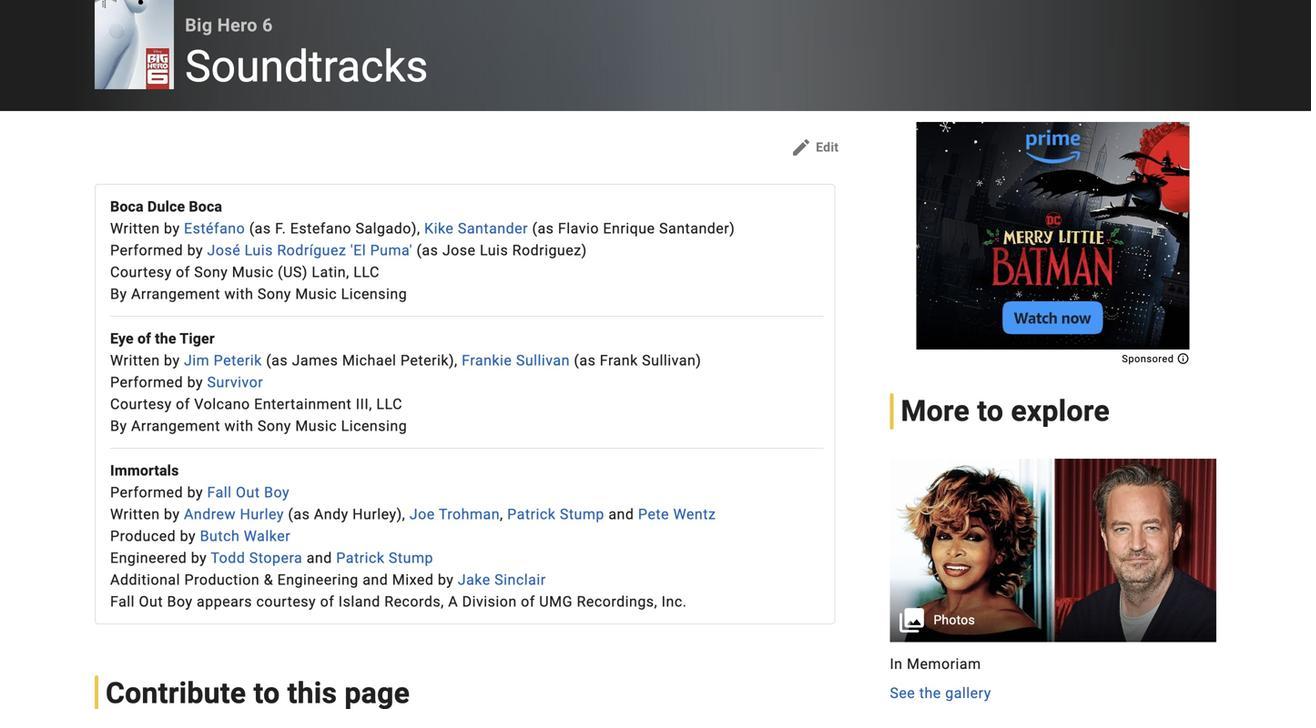 Task type: describe. For each thing, give the bounding box(es) containing it.
records,
[[384, 593, 444, 610]]

explore
[[1011, 394, 1110, 428]]

produced
[[110, 528, 176, 545]]

edit
[[816, 140, 839, 155]]

edit image
[[790, 137, 812, 158]]

(as left f.
[[249, 220, 271, 237]]

see the gallery button
[[890, 683, 991, 704]]

appears
[[197, 593, 252, 610]]

jim peterik link
[[184, 352, 262, 369]]

by down andrew
[[180, 528, 196, 545]]

by up a
[[438, 571, 454, 589]]

of inside the boca dulce boca written by estéfano (as f. estefano salgado), kike santander (as flavio enrique santander) performed by josé luis rodríguez 'el puma' (as jose luis rodriguez) courtesy of sony music (us) latin, llc by arrangement with sony music licensing
[[176, 264, 190, 281]]

island
[[338, 593, 380, 610]]

soundtracks
[[185, 41, 428, 92]]

0 vertical spatial out
[[236, 484, 260, 501]]

andy
[[314, 506, 348, 523]]

estéfano link
[[184, 220, 245, 237]]

immortals performed by fall out boy written by andrew hurley (as andy hurley), joe trohman , patrick stump and pete wentz produced by butch walker engineered by todd stopera and patrick stump additional production & engineering and mixed by jake sinclair fall out boy appears courtesy of island records, a division of umg recordings, inc.
[[110, 462, 716, 610]]

recordings,
[[577, 593, 658, 610]]

courtesy
[[256, 593, 316, 610]]

&
[[264, 571, 273, 589]]

to
[[977, 394, 1004, 428]]

music for (as
[[295, 417, 337, 435]]

sullivan
[[516, 352, 570, 369]]

jose
[[442, 242, 476, 259]]

jake sinclair link
[[458, 571, 546, 589]]

1 boca from the left
[[110, 198, 144, 215]]

salgado),
[[356, 220, 420, 237]]

a
[[448, 593, 458, 610]]

dulce
[[147, 198, 185, 215]]

estefano
[[290, 220, 351, 237]]

engineering
[[277, 571, 359, 589]]

1 vertical spatial patrick
[[336, 549, 385, 567]]

2 vertical spatial and
[[363, 571, 388, 589]]

frankie
[[462, 352, 512, 369]]

0 vertical spatial fall
[[207, 484, 232, 501]]

fall out boy link
[[207, 484, 290, 501]]

1 luis from the left
[[245, 242, 273, 259]]

puma'
[[370, 242, 412, 259]]

james
[[292, 352, 338, 369]]

1 vertical spatial boy
[[167, 593, 193, 610]]

f.
[[275, 220, 286, 237]]

jim
[[184, 352, 210, 369]]

performed inside the boca dulce boca written by estéfano (as f. estefano salgado), kike santander (as flavio enrique santander) performed by josé luis rodríguez 'el puma' (as jose luis rodriguez) courtesy of sony music (us) latin, llc by arrangement with sony music licensing
[[110, 242, 183, 259]]

hero
[[217, 15, 257, 36]]

performed inside the eye of the tiger written by jim peterik (as james michael peterik), frankie sullivan (as frank sullivan) performed by survivor courtesy of volcano entertainment iii, llc by arrangement with sony music licensing
[[110, 374, 183, 391]]

by inside the boca dulce boca written by estéfano (as f. estefano salgado), kike santander (as flavio enrique santander) performed by josé luis rodríguez 'el puma' (as jose luis rodriguez) courtesy of sony music (us) latin, llc by arrangement with sony music licensing
[[110, 285, 127, 303]]

estéfano
[[184, 220, 245, 237]]

joe
[[410, 506, 435, 523]]

(as inside immortals performed by fall out boy written by andrew hurley (as andy hurley), joe trohman , patrick stump and pete wentz produced by butch walker engineered by todd stopera and patrick stump additional production & engineering and mixed by jake sinclair fall out boy appears courtesy of island records, a division of umg recordings, inc.
[[288, 506, 310, 523]]

courtesy inside the boca dulce boca written by estéfano (as f. estefano salgado), kike santander (as flavio enrique santander) performed by josé luis rodríguez 'el puma' (as jose luis rodriguez) courtesy of sony music (us) latin, llc by arrangement with sony music licensing
[[110, 264, 172, 281]]

of down sinclair
[[521, 593, 535, 610]]

of right eye
[[137, 330, 151, 347]]

umg
[[539, 593, 573, 610]]

enrique
[[603, 220, 655, 237]]

tiger
[[180, 330, 215, 347]]

by down jim at the left
[[187, 374, 203, 391]]

peterik
[[214, 352, 262, 369]]

pete
[[638, 506, 669, 523]]

see
[[890, 685, 915, 702]]

with inside the boca dulce boca written by estéfano (as f. estefano salgado), kike santander (as flavio enrique santander) performed by josé luis rodríguez 'el puma' (as jose luis rodriguez) courtesy of sony music (us) latin, llc by arrangement with sony music licensing
[[224, 285, 253, 303]]

0 horizontal spatial stump
[[389, 549, 433, 567]]

entertainment
[[254, 396, 352, 413]]

sponsored content section
[[917, 122, 1190, 365]]

butch walker link
[[200, 528, 291, 545]]

survivor link
[[207, 374, 263, 391]]

memoriam
[[907, 656, 981, 673]]

2 horizontal spatial and
[[609, 506, 634, 523]]

todd stopera link
[[211, 549, 303, 567]]

6
[[262, 15, 273, 36]]

iii,
[[356, 396, 372, 413]]

big
[[185, 15, 212, 36]]

by left todd
[[191, 549, 207, 567]]

1 vertical spatial and
[[307, 549, 332, 567]]

0 horizontal spatial patrick stump link
[[336, 549, 433, 567]]

walker
[[244, 528, 291, 545]]

immortals
[[110, 462, 179, 479]]

'el
[[350, 242, 366, 259]]

big hero 6 image
[[95, 0, 174, 89]]

llc inside the boca dulce boca written by estéfano (as f. estefano salgado), kike santander (as flavio enrique santander) performed by josé luis rodríguez 'el puma' (as jose luis rodriguez) courtesy of sony music (us) latin, llc by arrangement with sony music licensing
[[353, 264, 380, 281]]

more to explore
[[901, 394, 1110, 428]]

production
[[184, 571, 260, 589]]

in memoriam
[[890, 656, 981, 673]]

kike
[[424, 220, 454, 237]]

hurley
[[240, 506, 284, 523]]

hurley),
[[352, 506, 405, 523]]

2 boca from the left
[[189, 198, 222, 215]]

eye
[[110, 330, 134, 347]]

pete wentz link
[[638, 506, 716, 523]]

latin,
[[312, 264, 349, 281]]

sullivan)
[[642, 352, 701, 369]]

wentz
[[673, 506, 716, 523]]

rodriguez)
[[512, 242, 587, 259]]

(as up rodriguez)
[[532, 220, 554, 237]]

arrangement inside the eye of the tiger written by jim peterik (as james michael peterik), frankie sullivan (as frank sullivan) performed by survivor courtesy of volcano entertainment iii, llc by arrangement with sony music licensing
[[131, 417, 220, 435]]

0 vertical spatial patrick
[[507, 506, 556, 523]]

sony for jim peterik
[[258, 417, 291, 435]]



Task type: locate. For each thing, give the bounding box(es) containing it.
(as left frank
[[574, 352, 596, 369]]

1 vertical spatial performed
[[110, 374, 183, 391]]

photos link
[[890, 459, 1216, 643]]

josé luis rodríguez 'el puma' link
[[207, 242, 412, 259]]

division
[[462, 593, 517, 610]]

frank
[[600, 352, 638, 369]]

1 vertical spatial out
[[139, 593, 163, 610]]

photos
[[934, 613, 975, 628]]

0 horizontal spatial the
[[155, 330, 176, 347]]

kike santander link
[[424, 220, 528, 237]]

the inside button
[[919, 685, 941, 702]]

photos group
[[890, 459, 1216, 643]]

and
[[609, 506, 634, 523], [307, 549, 332, 567], [363, 571, 388, 589]]

1 horizontal spatial luis
[[480, 242, 508, 259]]

michael
[[342, 352, 396, 369]]

1 vertical spatial llc
[[376, 396, 402, 413]]

trohman
[[439, 506, 500, 523]]

the
[[155, 330, 176, 347], [919, 685, 941, 702]]

jake
[[458, 571, 491, 589]]

group containing in memoriam
[[890, 459, 1216, 704]]

1 vertical spatial music
[[295, 285, 337, 303]]

0 vertical spatial with
[[224, 285, 253, 303]]

arrangement up the tiger
[[131, 285, 220, 303]]

music down "entertainment" on the left
[[295, 417, 337, 435]]

todd
[[211, 549, 245, 567]]

group
[[95, 0, 174, 89], [890, 459, 1216, 704]]

fall down additional
[[110, 593, 135, 610]]

1 horizontal spatial and
[[363, 571, 388, 589]]

andrew
[[184, 506, 236, 523]]

performed
[[110, 242, 183, 259], [110, 374, 183, 391], [110, 484, 183, 501]]

out down additional
[[139, 593, 163, 610]]

llc right iii,
[[376, 396, 402, 413]]

written down eye
[[110, 352, 160, 369]]

the inside the eye of the tiger written by jim peterik (as james michael peterik), frankie sullivan (as frank sullivan) performed by survivor courtesy of volcano entertainment iii, llc by arrangement with sony music licensing
[[155, 330, 176, 347]]

sony down "entertainment" on the left
[[258, 417, 291, 435]]

arrangement inside the boca dulce boca written by estéfano (as f. estefano salgado), kike santander (as flavio enrique santander) performed by josé luis rodríguez 'el puma' (as jose luis rodriguez) courtesy of sony music (us) latin, llc by arrangement with sony music licensing
[[131, 285, 220, 303]]

patrick up island
[[336, 549, 385, 567]]

by inside the eye of the tiger written by jim peterik (as james michael peterik), frankie sullivan (as frank sullivan) performed by survivor courtesy of volcano entertainment iii, llc by arrangement with sony music licensing
[[110, 417, 127, 435]]

sony
[[194, 264, 228, 281], [258, 285, 291, 303], [258, 417, 291, 435]]

of down 'engineering'
[[320, 593, 334, 610]]

courtesy
[[110, 264, 172, 281], [110, 396, 172, 413]]

survivor
[[207, 374, 263, 391]]

with inside the eye of the tiger written by jim peterik (as james michael peterik), frankie sullivan (as frank sullivan) performed by survivor courtesy of volcano entertainment iii, llc by arrangement with sony music licensing
[[224, 417, 253, 435]]

music inside the eye of the tiger written by jim peterik (as james michael peterik), frankie sullivan (as frank sullivan) performed by survivor courtesy of volcano entertainment iii, llc by arrangement with sony music licensing
[[295, 417, 337, 435]]

of left volcano
[[176, 396, 190, 413]]

1 vertical spatial written
[[110, 352, 160, 369]]

2 licensing from the top
[[341, 417, 407, 435]]

1 vertical spatial arrangement
[[131, 417, 220, 435]]

the right see at the bottom
[[919, 685, 941, 702]]

0 horizontal spatial and
[[307, 549, 332, 567]]

1 horizontal spatial the
[[919, 685, 941, 702]]

patrick stump link right the ,
[[507, 506, 604, 523]]

music down the latin,
[[295, 285, 337, 303]]

boy down additional
[[167, 593, 193, 610]]

1 horizontal spatial boca
[[189, 198, 222, 215]]

0 vertical spatial the
[[155, 330, 176, 347]]

stopera
[[249, 549, 303, 567]]

1 horizontal spatial group
[[890, 459, 1216, 704]]

by
[[164, 220, 180, 237], [187, 242, 203, 259], [164, 352, 180, 369], [187, 374, 203, 391], [187, 484, 203, 501], [164, 506, 180, 523], [180, 528, 196, 545], [191, 549, 207, 567], [438, 571, 454, 589]]

by left the josé at the left of page
[[187, 242, 203, 259]]

boca left 'dulce'
[[110, 198, 144, 215]]

written inside the eye of the tiger written by jim peterik (as james michael peterik), frankie sullivan (as frank sullivan) performed by survivor courtesy of volcano entertainment iii, llc by arrangement with sony music licensing
[[110, 352, 160, 369]]

(as left andy
[[288, 506, 310, 523]]

in memoriam link
[[890, 653, 1216, 675]]

sinclair
[[495, 571, 546, 589]]

inc.
[[662, 593, 687, 610]]

0 horizontal spatial luis
[[245, 242, 273, 259]]

see the gallery
[[890, 685, 991, 702]]

of
[[176, 264, 190, 281], [137, 330, 151, 347], [176, 396, 190, 413], [320, 593, 334, 610], [521, 593, 535, 610]]

andrew hurley link
[[184, 506, 284, 523]]

2 vertical spatial written
[[110, 506, 160, 523]]

(as
[[249, 220, 271, 237], [532, 220, 554, 237], [417, 242, 438, 259], [266, 352, 288, 369], [574, 352, 596, 369], [288, 506, 310, 523]]

0 vertical spatial performed
[[110, 242, 183, 259]]

frankie sullivan link
[[462, 352, 570, 369]]

stump up mixed
[[389, 549, 433, 567]]

,
[[500, 506, 503, 523]]

sony down the josé at the left of page
[[194, 264, 228, 281]]

1 licensing from the top
[[341, 285, 407, 303]]

fall up andrew
[[207, 484, 232, 501]]

and up island
[[363, 571, 388, 589]]

0 vertical spatial boy
[[264, 484, 290, 501]]

engineered
[[110, 549, 187, 567]]

1 horizontal spatial boy
[[264, 484, 290, 501]]

performed down immortals
[[110, 484, 183, 501]]

2 with from the top
[[224, 417, 253, 435]]

licensing down iii,
[[341, 417, 407, 435]]

with down volcano
[[224, 417, 253, 435]]

written
[[110, 220, 160, 237], [110, 352, 160, 369], [110, 506, 160, 523]]

the left the tiger
[[155, 330, 176, 347]]

by left jim at the left
[[164, 352, 180, 369]]

by
[[110, 285, 127, 303], [110, 417, 127, 435]]

joe trohman link
[[410, 506, 500, 523]]

santander)
[[659, 220, 735, 237]]

written up produced
[[110, 506, 160, 523]]

by up immortals
[[110, 417, 127, 435]]

1 by from the top
[[110, 285, 127, 303]]

0 vertical spatial sony
[[194, 264, 228, 281]]

music down the josé at the left of page
[[232, 264, 274, 281]]

0 vertical spatial stump
[[560, 506, 604, 523]]

2 luis from the left
[[480, 242, 508, 259]]

by up eye
[[110, 285, 127, 303]]

mixed
[[392, 571, 434, 589]]

boca dulce boca written by estéfano (as f. estefano salgado), kike santander (as flavio enrique santander) performed by josé luis rodríguez 'el puma' (as jose luis rodriguez) courtesy of sony music (us) latin, llc by arrangement with sony music licensing
[[110, 198, 735, 303]]

1 vertical spatial stump
[[389, 549, 433, 567]]

and up 'engineering'
[[307, 549, 332, 567]]

music for estefano
[[232, 264, 274, 281]]

santander
[[458, 220, 528, 237]]

sony down the (us)
[[258, 285, 291, 303]]

0 vertical spatial by
[[110, 285, 127, 303]]

(us)
[[278, 264, 308, 281]]

1 vertical spatial courtesy
[[110, 396, 172, 413]]

1 performed from the top
[[110, 242, 183, 259]]

by up produced
[[164, 506, 180, 523]]

patrick
[[507, 506, 556, 523], [336, 549, 385, 567]]

1 vertical spatial sony
[[258, 285, 291, 303]]

written inside immortals performed by fall out boy written by andrew hurley (as andy hurley), joe trohman , patrick stump and pete wentz produced by butch walker engineered by todd stopera and patrick stump additional production & engineering and mixed by jake sinclair fall out boy appears courtesy of island records, a division of umg recordings, inc.
[[110, 506, 160, 523]]

arrangement down volcano
[[131, 417, 220, 435]]

rodríguez
[[277, 242, 346, 259]]

1 vertical spatial with
[[224, 417, 253, 435]]

2 vertical spatial music
[[295, 417, 337, 435]]

1 horizontal spatial fall
[[207, 484, 232, 501]]

llc
[[353, 264, 380, 281], [376, 396, 402, 413]]

0 horizontal spatial fall
[[110, 593, 135, 610]]

courtesy up immortals
[[110, 396, 172, 413]]

0 horizontal spatial patrick
[[336, 549, 385, 567]]

0 vertical spatial music
[[232, 264, 274, 281]]

performed down eye
[[110, 374, 183, 391]]

1 vertical spatial licensing
[[341, 417, 407, 435]]

josé
[[207, 242, 241, 259]]

llc down 'el
[[353, 264, 380, 281]]

sony inside the eye of the tiger written by jim peterik (as james michael peterik), frankie sullivan (as frank sullivan) performed by survivor courtesy of volcano entertainment iii, llc by arrangement with sony music licensing
[[258, 417, 291, 435]]

stump left "pete"
[[560, 506, 604, 523]]

with down the josé at the left of page
[[224, 285, 253, 303]]

1 vertical spatial the
[[919, 685, 941, 702]]

additional
[[110, 571, 180, 589]]

1 vertical spatial fall
[[110, 593, 135, 610]]

luis right the josé at the left of page
[[245, 242, 273, 259]]

3 performed from the top
[[110, 484, 183, 501]]

peterik),
[[401, 352, 458, 369]]

0 horizontal spatial boy
[[167, 593, 193, 610]]

3 written from the top
[[110, 506, 160, 523]]

by down 'dulce'
[[164, 220, 180, 237]]

sponsored
[[1122, 353, 1177, 365]]

1 horizontal spatial patrick stump link
[[507, 506, 604, 523]]

performed inside immortals performed by fall out boy written by andrew hurley (as andy hurley), joe trohman , patrick stump and pete wentz produced by butch walker engineered by todd stopera and patrick stump additional production & engineering and mixed by jake sinclair fall out boy appears courtesy of island records, a division of umg recordings, inc.
[[110, 484, 183, 501]]

0 vertical spatial and
[[609, 506, 634, 523]]

0 vertical spatial group
[[95, 0, 174, 89]]

and left "pete"
[[609, 506, 634, 523]]

sony for estéfano
[[194, 264, 228, 281]]

edit button
[[783, 133, 846, 162]]

1 horizontal spatial out
[[236, 484, 260, 501]]

written down 'dulce'
[[110, 220, 160, 237]]

0 vertical spatial licensing
[[341, 285, 407, 303]]

2 performed from the top
[[110, 374, 183, 391]]

1 written from the top
[[110, 220, 160, 237]]

boy up hurley at the bottom left of the page
[[264, 484, 290, 501]]

licensing down 'el
[[341, 285, 407, 303]]

patrick stump link
[[507, 506, 604, 523], [336, 549, 433, 567]]

0 horizontal spatial group
[[95, 0, 174, 89]]

music
[[232, 264, 274, 281], [295, 285, 337, 303], [295, 417, 337, 435]]

eye of the tiger written by jim peterik (as james michael peterik), frankie sullivan (as frank sullivan) performed by survivor courtesy of volcano entertainment iii, llc by arrangement with sony music licensing
[[110, 330, 701, 435]]

big hero 6
[[185, 15, 273, 36]]

1 horizontal spatial patrick
[[507, 506, 556, 523]]

boy
[[264, 484, 290, 501], [167, 593, 193, 610]]

boca
[[110, 198, 144, 215], [189, 198, 222, 215]]

licensing inside the eye of the tiger written by jim peterik (as james michael peterik), frankie sullivan (as frank sullivan) performed by survivor courtesy of volcano entertainment iii, llc by arrangement with sony music licensing
[[341, 417, 407, 435]]

patrick stump link up mixed
[[336, 549, 433, 567]]

2 by from the top
[[110, 417, 127, 435]]

licensing inside the boca dulce boca written by estéfano (as f. estefano salgado), kike santander (as flavio enrique santander) performed by josé luis rodríguez 'el puma' (as jose luis rodriguez) courtesy of sony music (us) latin, llc by arrangement with sony music licensing
[[341, 285, 407, 303]]

0 vertical spatial patrick stump link
[[507, 506, 604, 523]]

courtesy inside the eye of the tiger written by jim peterik (as james michael peterik), frankie sullivan (as frank sullivan) performed by survivor courtesy of volcano entertainment iii, llc by arrangement with sony music licensing
[[110, 396, 172, 413]]

2 courtesy from the top
[[110, 396, 172, 413]]

1 vertical spatial by
[[110, 417, 127, 435]]

out up andrew hurley link
[[236, 484, 260, 501]]

2 arrangement from the top
[[131, 417, 220, 435]]

0 vertical spatial arrangement
[[131, 285, 220, 303]]

0 vertical spatial courtesy
[[110, 264, 172, 281]]

0 horizontal spatial out
[[139, 593, 163, 610]]

licensing
[[341, 285, 407, 303], [341, 417, 407, 435]]

courtesy up eye
[[110, 264, 172, 281]]

in
[[890, 656, 903, 673]]

flavio
[[558, 220, 599, 237]]

0 vertical spatial written
[[110, 220, 160, 237]]

1 courtesy from the top
[[110, 264, 172, 281]]

by up andrew
[[187, 484, 203, 501]]

of down estéfano
[[176, 264, 190, 281]]

(as down the kike
[[417, 242, 438, 259]]

2 written from the top
[[110, 352, 160, 369]]

patrick right the ,
[[507, 506, 556, 523]]

performed down 'dulce'
[[110, 242, 183, 259]]

1 vertical spatial group
[[890, 459, 1216, 704]]

0 vertical spatial llc
[[353, 264, 380, 281]]

gallery
[[945, 685, 991, 702]]

0 horizontal spatial boca
[[110, 198, 144, 215]]

boca up estéfano link on the top left of the page
[[189, 198, 222, 215]]

volcano
[[194, 396, 250, 413]]

llc inside the eye of the tiger written by jim peterik (as james michael peterik), frankie sullivan (as frank sullivan) performed by survivor courtesy of volcano entertainment iii, llc by arrangement with sony music licensing
[[376, 396, 402, 413]]

butch
[[200, 528, 240, 545]]

1 with from the top
[[224, 285, 253, 303]]

1 horizontal spatial stump
[[560, 506, 604, 523]]

written inside the boca dulce boca written by estéfano (as f. estefano salgado), kike santander (as flavio enrique santander) performed by josé luis rodríguez 'el puma' (as jose luis rodriguez) courtesy of sony music (us) latin, llc by arrangement with sony music licensing
[[110, 220, 160, 237]]

event photo image
[[890, 459, 1216, 643]]

(as left the james
[[266, 352, 288, 369]]

2 vertical spatial sony
[[258, 417, 291, 435]]

1 arrangement from the top
[[131, 285, 220, 303]]

1 vertical spatial patrick stump link
[[336, 549, 433, 567]]

luis down "santander"
[[480, 242, 508, 259]]

2 vertical spatial performed
[[110, 484, 183, 501]]



Task type: vqa. For each thing, say whether or not it's contained in the screenshot.
the leftmost patrick
yes



